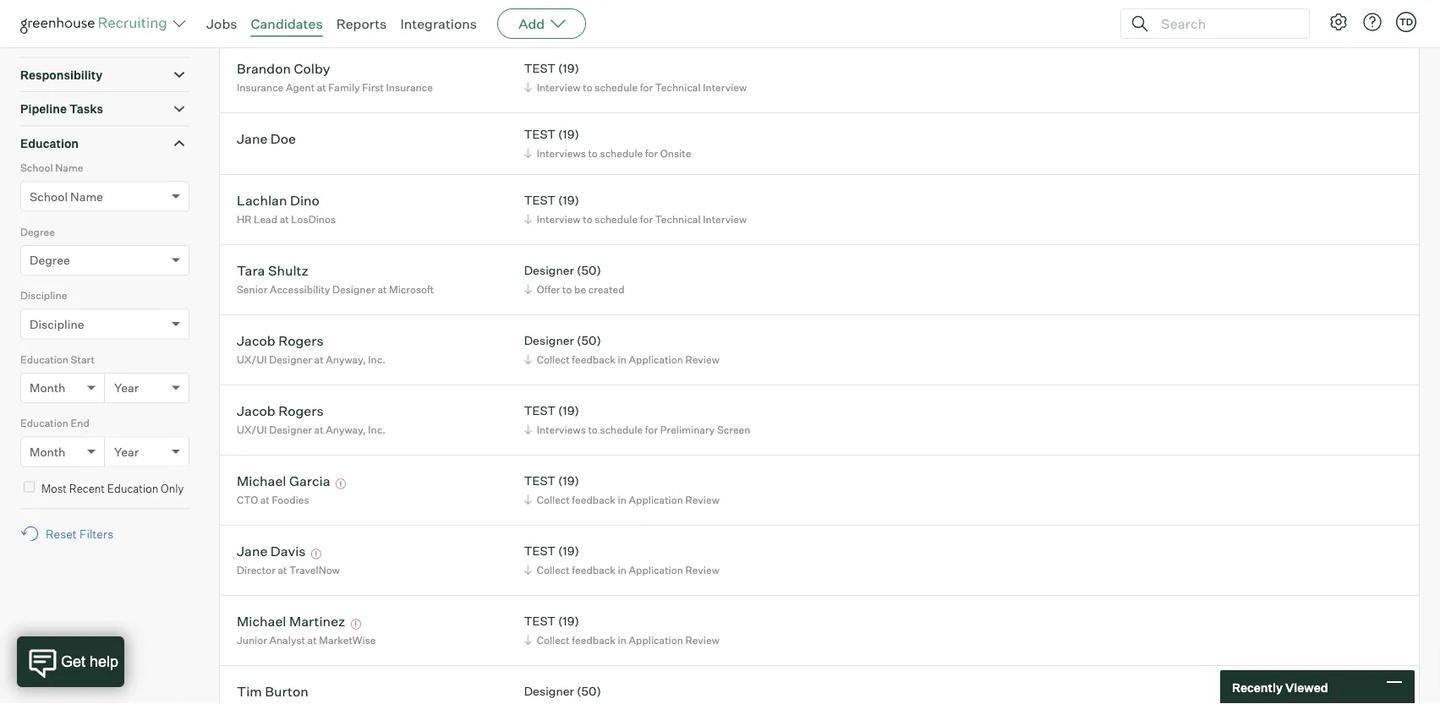 Task type: describe. For each thing, give the bounding box(es) containing it.
interviews to schedule for preliminary screen link
[[522, 422, 755, 438]]

jane davis link
[[237, 543, 306, 562]]

2 insurance from the left
[[386, 81, 433, 94]]

michael martinez link
[[237, 613, 345, 632]]

designer (50) collect feedback in application review
[[524, 333, 720, 366]]

losdinos
[[291, 213, 336, 226]]

designer (50) offer to be created
[[524, 263, 625, 296]]

jacob rogers link for designer
[[237, 332, 324, 352]]

to for brandon colby
[[583, 81, 593, 94]]

source
[[20, 33, 61, 48]]

reports link
[[336, 15, 387, 32]]

created
[[588, 283, 625, 296]]

test (19) collect feedback in application review for michael martinez
[[524, 614, 720, 647]]

pipeline
[[20, 102, 67, 116]]

recently viewed
[[1232, 680, 1328, 695]]

configure image
[[1329, 12, 1349, 32]]

offer to be created link
[[522, 281, 629, 297]]

holding
[[655, 11, 693, 23]]

feedback inside designer (50) collect feedback in application review
[[572, 353, 616, 366]]

test for junior analyst at marketwise
[[524, 614, 556, 629]]

in for michael garcia
[[618, 494, 627, 506]]

doe
[[271, 130, 296, 147]]

colby
[[294, 60, 330, 77]]

in for michael martinez
[[618, 634, 627, 647]]

pipeline tasks
[[20, 102, 103, 116]]

analyst
[[269, 634, 305, 647]]

(19) for hr lead at losdinos
[[558, 193, 579, 208]]

1 vertical spatial name
[[70, 189, 103, 204]]

burton
[[265, 683, 309, 700]]

review for jane davis
[[686, 564, 720, 577]]

garcia
[[289, 473, 330, 489]]

tim burton
[[237, 683, 309, 700]]

0 vertical spatial degree
[[20, 226, 55, 238]]

for for dino
[[640, 213, 653, 226]]

designer inside designer (50) offer to be created
[[524, 263, 574, 278]]

schedule left holding
[[595, 11, 638, 23]]

application for jane davis
[[629, 564, 683, 577]]

education start
[[20, 353, 95, 366]]

junior
[[237, 634, 267, 647]]

at down martinez
[[308, 634, 317, 647]]

(19) for insurance agent at family first insurance
[[558, 61, 579, 76]]

designer inside tara shultz senior accessibility designer at microsoft
[[332, 283, 375, 296]]

agent
[[286, 81, 315, 94]]

test (19) interviews to schedule for onsite
[[524, 127, 691, 160]]

travelnow
[[289, 564, 340, 577]]

director at travelnow
[[237, 564, 340, 577]]

start
[[71, 353, 95, 366]]

ux/ui for designer (50)
[[237, 353, 267, 366]]

ux/ui for test (19)
[[237, 423, 267, 436]]

year for education start
[[114, 381, 139, 396]]

foodies
[[272, 494, 309, 506]]

add
[[519, 15, 545, 32]]

at down accessibility
[[314, 353, 324, 366]]

at left n/a
[[277, 11, 286, 23]]

integrations
[[400, 15, 477, 32]]

month for end
[[30, 445, 66, 459]]

test for ux/ui designer at anyway, inc.
[[524, 404, 556, 418]]

education left only
[[107, 482, 158, 495]]

offer
[[537, 283, 560, 296]]

for left holding
[[640, 11, 653, 23]]

end
[[71, 417, 90, 430]]

1 vertical spatial school name
[[30, 189, 103, 204]]

schedule inside the "test (19) interviews to schedule for onsite"
[[600, 147, 643, 160]]

marketwise
[[319, 634, 376, 647]]

only
[[161, 482, 184, 495]]

to for tara shultz
[[563, 283, 572, 296]]

test inside the "test (19) interviews to schedule for onsite"
[[524, 127, 556, 142]]

lachlan
[[237, 192, 287, 209]]

application inside designer (50) collect feedback in application review
[[629, 353, 683, 366]]

lachlan dino link
[[237, 192, 320, 211]]

collect for jane davis
[[537, 564, 570, 577]]

jane davis has been in application review for more than 5 days image
[[309, 550, 324, 560]]

jane for jane davis
[[237, 543, 268, 560]]

0 vertical spatial school
[[20, 162, 53, 174]]

michael garcia link
[[237, 473, 330, 492]]

junior analyst at marketwise
[[237, 634, 376, 647]]

at inside lachlan dino hr lead at losdinos
[[280, 213, 289, 226]]

collect feedback in application review link for michael garcia
[[522, 492, 724, 508]]

1 vertical spatial discipline
[[30, 317, 84, 332]]

student at n/a
[[237, 11, 308, 23]]

in inside designer (50) collect feedback in application review
[[618, 353, 627, 366]]

jacob rogers ux/ui designer at anyway, inc. for test
[[237, 402, 386, 436]]

michael martinez has been in application review for more than 5 days image
[[348, 620, 364, 630]]

collect feedback in application review link for jane davis
[[522, 562, 724, 578]]

test (19) interviews to schedule for preliminary screen
[[524, 404, 751, 436]]

candidates link
[[251, 15, 323, 32]]

technical for brandon colby
[[655, 81, 701, 94]]

td button
[[1393, 8, 1420, 36]]

candidates
[[251, 15, 323, 32]]

at right cto
[[260, 494, 270, 506]]

0 vertical spatial discipline
[[20, 289, 67, 302]]

in for jane davis
[[618, 564, 627, 577]]

michael for michael martinez
[[237, 613, 286, 630]]

tara shultz senior accessibility designer at microsoft
[[237, 262, 434, 296]]

review for michael garcia
[[686, 494, 720, 506]]

brandon colby insurance agent at family first insurance
[[237, 60, 433, 94]]

discipline element
[[20, 288, 189, 352]]

interview to schedule for holding tank
[[537, 11, 718, 23]]

jane doe
[[237, 130, 296, 147]]

director
[[237, 564, 276, 577]]

accessibility
[[270, 283, 330, 296]]

lachlan dino hr lead at losdinos
[[237, 192, 336, 226]]

review inside designer (50) collect feedback in application review
[[686, 353, 720, 366]]

collect feedback in application review link for michael martinez
[[522, 632, 724, 648]]

reset filters
[[46, 527, 114, 541]]

td button
[[1396, 12, 1417, 32]]

inc. for designer (50)
[[368, 353, 386, 366]]

davis
[[271, 543, 306, 560]]

rogers for designer
[[278, 332, 324, 349]]

tim
[[237, 683, 262, 700]]

senior
[[237, 283, 268, 296]]

at up garcia
[[314, 423, 324, 436]]

tara
[[237, 262, 265, 279]]

interview to schedule for holding tank link
[[522, 9, 723, 25]]

michael garcia has been in application review for more than 5 days image
[[333, 479, 348, 489]]

tara shultz link
[[237, 262, 309, 281]]

michael for michael garcia
[[237, 473, 286, 489]]



Task type: vqa. For each thing, say whether or not it's contained in the screenshot.
Tim Burton link
yes



Task type: locate. For each thing, give the bounding box(es) containing it.
1 vertical spatial anyway,
[[326, 423, 366, 436]]

for
[[640, 11, 653, 23], [640, 81, 653, 94], [645, 147, 658, 160], [640, 213, 653, 226], [645, 423, 658, 436]]

1 test (19) collect feedback in application review from the top
[[524, 474, 720, 506]]

michael garcia
[[237, 473, 330, 489]]

school
[[20, 162, 53, 174], [30, 189, 68, 204]]

jacob rogers link for test
[[237, 402, 324, 422]]

for left preliminary
[[645, 423, 658, 436]]

at down colby
[[317, 81, 326, 94]]

6 (19) from the top
[[558, 544, 579, 559]]

degree up discipline 'element'
[[30, 253, 70, 268]]

1 vertical spatial technical
[[655, 213, 701, 226]]

education for education start
[[20, 353, 69, 366]]

1 vertical spatial degree
[[30, 253, 70, 268]]

1 rogers from the top
[[278, 332, 324, 349]]

school name up degree element
[[30, 189, 103, 204]]

3 feedback from the top
[[572, 564, 616, 577]]

1 vertical spatial inc.
[[368, 423, 386, 436]]

3 in from the top
[[618, 564, 627, 577]]

michael inside michael martinez link
[[237, 613, 286, 630]]

2 (19) from the top
[[558, 127, 579, 142]]

1 collect from the top
[[537, 353, 570, 366]]

test (19) interview to schedule for technical interview for dino
[[524, 193, 747, 226]]

dino
[[290, 192, 320, 209]]

cto at foodies
[[237, 494, 309, 506]]

1 vertical spatial jacob
[[237, 402, 276, 419]]

2 vertical spatial (50)
[[577, 684, 601, 699]]

2 rogers from the top
[[278, 402, 324, 419]]

1 vertical spatial school
[[30, 189, 68, 204]]

michael martinez
[[237, 613, 345, 630]]

at down davis
[[278, 564, 287, 577]]

1 anyway, from the top
[[326, 353, 366, 366]]

jane inside jane davis link
[[237, 543, 268, 560]]

3 test (19) collect feedback in application review from the top
[[524, 614, 720, 647]]

1 application from the top
[[629, 353, 683, 366]]

for for colby
[[640, 81, 653, 94]]

jane doe link
[[237, 130, 296, 149]]

application
[[629, 353, 683, 366], [629, 494, 683, 506], [629, 564, 683, 577], [629, 634, 683, 647]]

2 test from the top
[[524, 127, 556, 142]]

school down pipeline
[[20, 162, 53, 174]]

anyway, down tara shultz senior accessibility designer at microsoft
[[326, 353, 366, 366]]

1 vertical spatial test (19) interview to schedule for technical interview
[[524, 193, 747, 226]]

education left start
[[20, 353, 69, 366]]

2 month from the top
[[30, 445, 66, 459]]

name up degree element
[[70, 189, 103, 204]]

5 test from the top
[[524, 474, 556, 489]]

brandon colby link
[[237, 60, 330, 79]]

0 vertical spatial technical
[[655, 81, 701, 94]]

1 ux/ui from the top
[[237, 353, 267, 366]]

1 michael from the top
[[237, 473, 286, 489]]

(19) inside the "test (19) interviews to schedule for onsite"
[[558, 127, 579, 142]]

1 test (19) interview to schedule for technical interview from the top
[[524, 61, 747, 94]]

recently
[[1232, 680, 1283, 695]]

1 jane from the top
[[237, 130, 268, 147]]

0 vertical spatial jacob rogers link
[[237, 332, 324, 352]]

2 application from the top
[[629, 494, 683, 506]]

hr
[[237, 213, 252, 226]]

designer (50)
[[524, 684, 601, 699]]

4 feedback from the top
[[572, 634, 616, 647]]

to inside designer (50) offer to be created
[[563, 283, 572, 296]]

0 vertical spatial michael
[[237, 473, 286, 489]]

1 vertical spatial interview to schedule for technical interview link
[[522, 211, 751, 227]]

0 vertical spatial interviews
[[537, 147, 586, 160]]

integrations link
[[400, 15, 477, 32]]

1 jacob rogers link from the top
[[237, 332, 324, 352]]

for up the "test (19) interviews to schedule for onsite"
[[640, 81, 653, 94]]

family
[[328, 81, 360, 94]]

1 vertical spatial test (19) collect feedback in application review
[[524, 544, 720, 577]]

Most Recent Education Only checkbox
[[24, 482, 35, 493]]

schedule for colby
[[595, 81, 638, 94]]

(19) inside test (19) interviews to schedule for preliminary screen
[[558, 404, 579, 418]]

2 technical from the top
[[655, 213, 701, 226]]

to inside test (19) interviews to schedule for preliminary screen
[[588, 423, 598, 436]]

jane left doe
[[237, 130, 268, 147]]

be
[[574, 283, 586, 296]]

martinez
[[289, 613, 345, 630]]

0 vertical spatial rogers
[[278, 332, 324, 349]]

month down education end
[[30, 445, 66, 459]]

5 (19) from the top
[[558, 474, 579, 489]]

application for michael martinez
[[629, 634, 683, 647]]

2 jacob from the top
[[237, 402, 276, 419]]

michael up the 'junior'
[[237, 613, 286, 630]]

2 michael from the top
[[237, 613, 286, 630]]

6 test from the top
[[524, 544, 556, 559]]

1 horizontal spatial insurance
[[386, 81, 433, 94]]

collect
[[537, 353, 570, 366], [537, 494, 570, 506], [537, 564, 570, 577], [537, 634, 570, 647]]

3 (19) from the top
[[558, 193, 579, 208]]

jacob rogers link down accessibility
[[237, 332, 324, 352]]

td
[[1400, 16, 1413, 27]]

technical down onsite
[[655, 213, 701, 226]]

for left onsite
[[645, 147, 658, 160]]

0 vertical spatial jane
[[237, 130, 268, 147]]

3 review from the top
[[686, 564, 720, 577]]

1 vertical spatial (50)
[[577, 333, 601, 348]]

1 inc. from the top
[[368, 353, 386, 366]]

jacob
[[237, 332, 276, 349], [237, 402, 276, 419]]

reports
[[336, 15, 387, 32]]

feedback for jane davis
[[572, 564, 616, 577]]

jane inside jane doe link
[[237, 130, 268, 147]]

year up most recent education only
[[114, 445, 139, 459]]

jobs
[[206, 15, 237, 32]]

1 (50) from the top
[[577, 263, 601, 278]]

ux/ui
[[237, 353, 267, 366], [237, 423, 267, 436]]

collect for michael garcia
[[537, 494, 570, 506]]

1 review from the top
[[686, 353, 720, 366]]

michael up cto at foodies
[[237, 473, 286, 489]]

7 test from the top
[[524, 614, 556, 629]]

2 in from the top
[[618, 494, 627, 506]]

schedule inside test (19) interviews to schedule for preliminary screen
[[600, 423, 643, 436]]

1 year from the top
[[114, 381, 139, 396]]

2 (50) from the top
[[577, 333, 601, 348]]

rogers up garcia
[[278, 402, 324, 419]]

2 feedback from the top
[[572, 494, 616, 506]]

name down pipeline tasks
[[55, 162, 83, 174]]

greenhouse recruiting image
[[20, 14, 173, 34]]

review for michael martinez
[[686, 634, 720, 647]]

1 vertical spatial interviews
[[537, 423, 586, 436]]

reset filters button
[[20, 518, 122, 550]]

collect feedback in application review link
[[522, 352, 724, 368], [522, 492, 724, 508], [522, 562, 724, 578], [522, 632, 724, 648]]

month for start
[[30, 381, 66, 396]]

1 (19) from the top
[[558, 61, 579, 76]]

2 test (19) interview to schedule for technical interview from the top
[[524, 193, 747, 226]]

interview to schedule for technical interview link
[[522, 79, 751, 95], [522, 211, 751, 227]]

education end
[[20, 417, 90, 430]]

(19) for cto at foodies
[[558, 474, 579, 489]]

jacob rogers link up michael garcia
[[237, 402, 324, 422]]

at inside brandon colby insurance agent at family first insurance
[[317, 81, 326, 94]]

1 vertical spatial jacob rogers link
[[237, 402, 324, 422]]

name
[[55, 162, 83, 174], [70, 189, 103, 204]]

to inside the "test (19) interviews to schedule for onsite"
[[588, 147, 598, 160]]

3 collect from the top
[[537, 564, 570, 577]]

education for education
[[20, 136, 79, 151]]

2 inc. from the top
[[368, 423, 386, 436]]

jane
[[237, 130, 268, 147], [237, 543, 268, 560]]

recent
[[69, 482, 105, 495]]

2 interviews from the top
[[537, 423, 586, 436]]

jane up director
[[237, 543, 268, 560]]

degree down school name element
[[20, 226, 55, 238]]

3 application from the top
[[629, 564, 683, 577]]

tank
[[695, 11, 718, 23]]

insurance down brandon
[[237, 81, 284, 94]]

school up degree element
[[30, 189, 68, 204]]

jane davis
[[237, 543, 306, 560]]

(19) for junior analyst at marketwise
[[558, 614, 579, 629]]

1 insurance from the left
[[237, 81, 284, 94]]

jacob rogers ux/ui designer at anyway, inc. down accessibility
[[237, 332, 386, 366]]

test (19) collect feedback in application review
[[524, 474, 720, 506], [524, 544, 720, 577], [524, 614, 720, 647]]

cto
[[237, 494, 258, 506]]

0 horizontal spatial insurance
[[237, 81, 284, 94]]

(50) for tara shultz
[[577, 263, 601, 278]]

1 interview to schedule for technical interview link from the top
[[522, 79, 751, 95]]

brandon
[[237, 60, 291, 77]]

education for education end
[[20, 417, 69, 430]]

4 in from the top
[[618, 634, 627, 647]]

2 interview to schedule for technical interview link from the top
[[522, 211, 751, 227]]

for inside test (19) interviews to schedule for preliminary screen
[[645, 423, 658, 436]]

n/a
[[289, 11, 308, 23]]

feedback for michael garcia
[[572, 494, 616, 506]]

test for director at travelnow
[[524, 544, 556, 559]]

degree
[[20, 226, 55, 238], [30, 253, 70, 268]]

4 (19) from the top
[[558, 404, 579, 418]]

interview to schedule for technical interview link for colby
[[522, 79, 751, 95]]

0 vertical spatial year
[[114, 381, 139, 396]]

designer
[[524, 263, 574, 278], [332, 283, 375, 296], [524, 333, 574, 348], [269, 353, 312, 366], [269, 423, 312, 436], [524, 684, 574, 699]]

month down education start
[[30, 381, 66, 396]]

2 vertical spatial test (19) collect feedback in application review
[[524, 614, 720, 647]]

add button
[[497, 8, 586, 39]]

1 month from the top
[[30, 381, 66, 396]]

schedule left onsite
[[600, 147, 643, 160]]

rogers
[[278, 332, 324, 349], [278, 402, 324, 419]]

1 vertical spatial jacob rogers ux/ui designer at anyway, inc.
[[237, 402, 386, 436]]

anyway, up michael garcia has been in application review for more than 5 days image
[[326, 423, 366, 436]]

for inside the "test (19) interviews to schedule for onsite"
[[645, 147, 658, 160]]

(50) inside designer (50) collect feedback in application review
[[577, 333, 601, 348]]

1 in from the top
[[618, 353, 627, 366]]

reset
[[46, 527, 77, 541]]

insurance
[[237, 81, 284, 94], [386, 81, 433, 94]]

test (19) collect feedback in application review for michael garcia
[[524, 474, 720, 506]]

0 vertical spatial test (19) collect feedback in application review
[[524, 474, 720, 506]]

3 (50) from the top
[[577, 684, 601, 699]]

jobs link
[[206, 15, 237, 32]]

anyway, for designer
[[326, 353, 366, 366]]

1 vertical spatial month
[[30, 445, 66, 459]]

year down discipline 'element'
[[114, 381, 139, 396]]

interviews
[[537, 147, 586, 160], [537, 423, 586, 436]]

michael
[[237, 473, 286, 489], [237, 613, 286, 630]]

interview to schedule for technical interview link down the interviews to schedule for onsite link
[[522, 211, 751, 227]]

0 vertical spatial ux/ui
[[237, 353, 267, 366]]

1 technical from the top
[[655, 81, 701, 94]]

0 vertical spatial anyway,
[[326, 353, 366, 366]]

2 anyway, from the top
[[326, 423, 366, 436]]

collect for michael martinez
[[537, 634, 570, 647]]

test (19) interview to schedule for technical interview
[[524, 61, 747, 94], [524, 193, 747, 226]]

test (19) interview to schedule for technical interview for colby
[[524, 61, 747, 94]]

screen
[[717, 423, 751, 436]]

1 vertical spatial ux/ui
[[237, 423, 267, 436]]

most recent education only
[[41, 482, 184, 495]]

education down pipeline
[[20, 136, 79, 151]]

2 jane from the top
[[237, 543, 268, 560]]

test (19) interview to schedule for technical interview down the interviews to schedule for onsite link
[[524, 193, 747, 226]]

interview to schedule for technical interview link for dino
[[522, 211, 751, 227]]

4 review from the top
[[686, 634, 720, 647]]

ux/ui down senior
[[237, 353, 267, 366]]

student
[[237, 11, 275, 23]]

microsoft
[[389, 283, 434, 296]]

0 vertical spatial (50)
[[577, 263, 601, 278]]

interviews inside test (19) interviews to schedule for preliminary screen
[[537, 423, 586, 436]]

interviews to schedule for onsite link
[[522, 145, 696, 161]]

1 vertical spatial michael
[[237, 613, 286, 630]]

0 vertical spatial inc.
[[368, 353, 386, 366]]

jacob down senior
[[237, 332, 276, 349]]

tasks
[[69, 102, 103, 116]]

0 vertical spatial jacob rogers ux/ui designer at anyway, inc.
[[237, 332, 386, 366]]

0 vertical spatial name
[[55, 162, 83, 174]]

at
[[277, 11, 286, 23], [317, 81, 326, 94], [280, 213, 289, 226], [378, 283, 387, 296], [314, 353, 324, 366], [314, 423, 324, 436], [260, 494, 270, 506], [278, 564, 287, 577], [308, 634, 317, 647]]

3 collect feedback in application review link from the top
[[522, 562, 724, 578]]

1 vertical spatial year
[[114, 445, 139, 459]]

jane for jane doe
[[237, 130, 268, 147]]

3 test from the top
[[524, 193, 556, 208]]

lead
[[254, 213, 278, 226]]

filters
[[79, 527, 114, 541]]

interviews for test (19) interviews to schedule for onsite
[[537, 147, 586, 160]]

1 feedback from the top
[[572, 353, 616, 366]]

2 collect from the top
[[537, 494, 570, 506]]

(19) for director at travelnow
[[558, 544, 579, 559]]

anyway,
[[326, 353, 366, 366], [326, 423, 366, 436]]

responsibility
[[20, 67, 103, 82]]

rogers down accessibility
[[278, 332, 324, 349]]

school name element
[[20, 160, 189, 224]]

jacob rogers ux/ui designer at anyway, inc. for designer
[[237, 332, 386, 366]]

(50)
[[577, 263, 601, 278], [577, 333, 601, 348], [577, 684, 601, 699]]

(50) for jacob rogers
[[577, 333, 601, 348]]

0 vertical spatial interview to schedule for technical interview link
[[522, 79, 751, 95]]

at right lead
[[280, 213, 289, 226]]

technical for lachlan dino
[[655, 213, 701, 226]]

jacob up michael garcia
[[237, 402, 276, 419]]

interviews for test (19) interviews to schedule for preliminary screen
[[537, 423, 586, 436]]

test for cto at foodies
[[524, 474, 556, 489]]

year for education end
[[114, 445, 139, 459]]

for for rogers
[[645, 423, 658, 436]]

2 jacob rogers link from the top
[[237, 402, 324, 422]]

viewed
[[1286, 680, 1328, 695]]

to for jacob rogers
[[588, 423, 598, 436]]

school name down pipeline
[[20, 162, 83, 174]]

rogers for test
[[278, 402, 324, 419]]

4 application from the top
[[629, 634, 683, 647]]

2 collect feedback in application review link from the top
[[522, 492, 724, 508]]

Search text field
[[1157, 11, 1294, 36]]

1 collect feedback in application review link from the top
[[522, 352, 724, 368]]

2 review from the top
[[686, 494, 720, 506]]

to for lachlan dino
[[583, 213, 593, 226]]

insurance right the first
[[386, 81, 433, 94]]

michael inside michael garcia link
[[237, 473, 286, 489]]

4 collect feedback in application review link from the top
[[522, 632, 724, 648]]

shultz
[[268, 262, 309, 279]]

interview to schedule for technical interview link up the "test (19) interviews to schedule for onsite"
[[522, 79, 751, 95]]

test (19) interview to schedule for technical interview down interview to schedule for holding tank
[[524, 61, 747, 94]]

1 vertical spatial rogers
[[278, 402, 324, 419]]

test inside test (19) interviews to schedule for preliminary screen
[[524, 404, 556, 418]]

0 vertical spatial month
[[30, 381, 66, 396]]

interviews inside the "test (19) interviews to schedule for onsite"
[[537, 147, 586, 160]]

jacob for designer
[[237, 332, 276, 349]]

jacob rogers ux/ui designer at anyway, inc. up garcia
[[237, 402, 386, 436]]

1 jacob rogers ux/ui designer at anyway, inc. from the top
[[237, 332, 386, 366]]

at inside tara shultz senior accessibility designer at microsoft
[[378, 283, 387, 296]]

2 ux/ui from the top
[[237, 423, 267, 436]]

designer inside designer (50) collect feedback in application review
[[524, 333, 574, 348]]

1 interviews from the top
[[537, 147, 586, 160]]

schedule for rogers
[[600, 423, 643, 436]]

technical up onsite
[[655, 81, 701, 94]]

(50) inside designer (50) offer to be created
[[577, 263, 601, 278]]

feedback for michael martinez
[[572, 634, 616, 647]]

tim burton link
[[237, 683, 309, 703]]

7 (19) from the top
[[558, 614, 579, 629]]

1 jacob from the top
[[237, 332, 276, 349]]

anyway, for test
[[326, 423, 366, 436]]

schedule left preliminary
[[600, 423, 643, 436]]

inc. for test (19)
[[368, 423, 386, 436]]

first
[[362, 81, 384, 94]]

2 jacob rogers ux/ui designer at anyway, inc. from the top
[[237, 402, 386, 436]]

schedule up the "test (19) interviews to schedule for onsite"
[[595, 81, 638, 94]]

interview
[[537, 11, 581, 23], [537, 81, 581, 94], [703, 81, 747, 94], [537, 213, 581, 226], [703, 213, 747, 226]]

at left microsoft
[[378, 283, 387, 296]]

preliminary
[[660, 423, 715, 436]]

for down the interviews to schedule for onsite link
[[640, 213, 653, 226]]

1 test from the top
[[524, 61, 556, 76]]

degree element
[[20, 224, 189, 288]]

most
[[41, 482, 67, 495]]

0 vertical spatial test (19) interview to schedule for technical interview
[[524, 61, 747, 94]]

feedback
[[572, 353, 616, 366], [572, 494, 616, 506], [572, 564, 616, 577], [572, 634, 616, 647]]

(19) for ux/ui designer at anyway, inc.
[[558, 404, 579, 418]]

to
[[583, 11, 593, 23], [583, 81, 593, 94], [588, 147, 598, 160], [583, 213, 593, 226], [563, 283, 572, 296], [588, 423, 598, 436]]

1 vertical spatial jane
[[237, 543, 268, 560]]

test for hr lead at losdinos
[[524, 193, 556, 208]]

0 vertical spatial jacob
[[237, 332, 276, 349]]

ux/ui up michael garcia
[[237, 423, 267, 436]]

schedule down the interviews to schedule for onsite link
[[595, 213, 638, 226]]

education left end
[[20, 417, 69, 430]]

4 collect from the top
[[537, 634, 570, 647]]

0 vertical spatial school name
[[20, 162, 83, 174]]

test (19) collect feedback in application review for jane davis
[[524, 544, 720, 577]]

application for michael garcia
[[629, 494, 683, 506]]

jacob for test
[[237, 402, 276, 419]]

schedule for dino
[[595, 213, 638, 226]]

collect inside designer (50) collect feedback in application review
[[537, 353, 570, 366]]

onsite
[[660, 147, 691, 160]]

test for insurance agent at family first insurance
[[524, 61, 556, 76]]

2 year from the top
[[114, 445, 139, 459]]

school name
[[20, 162, 83, 174], [30, 189, 103, 204]]

4 test from the top
[[524, 404, 556, 418]]

2 test (19) collect feedback in application review from the top
[[524, 544, 720, 577]]



